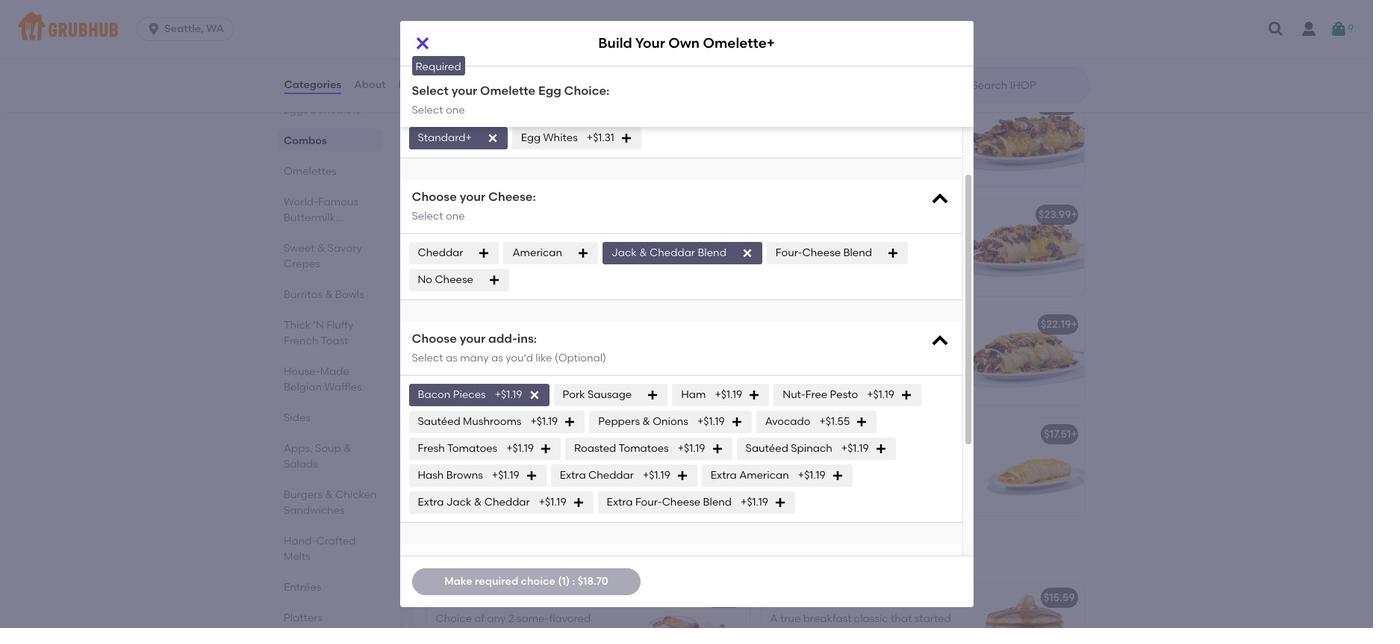 Task type: describe. For each thing, give the bounding box(es) containing it.
ins:
[[517, 332, 537, 346]]

4 select from the top
[[412, 103, 443, 116]]

peppers & onions
[[599, 415, 689, 428]]

sweet
[[283, 242, 314, 255]]

bacon for bacon pieces
[[418, 388, 451, 401]]

with inside choice of any 2 same-flavored pancakes, served with 2 eggs* you
[[527, 628, 548, 628]]

select inside choose your add-ins: select as many as you'd like (optional)
[[412, 352, 443, 364]]

tomatoes for fresh tomatoes
[[447, 442, 498, 455]]

colorado omelette image
[[972, 198, 1084, 295]]

eggs benedicts
[[283, 104, 361, 117]]

original
[[770, 591, 812, 604]]

1 vertical spatial omelettes
[[283, 165, 336, 178]]

extra jack & cheddar
[[418, 496, 530, 509]]

'n
[[313, 319, 324, 332]]

a true breakfast classic that started it all. get five of our fluffy, world
[[770, 612, 955, 628]]

our
[[851, 628, 867, 628]]

world-famous pancake combo
[[436, 591, 600, 604]]

that
[[891, 612, 912, 625]]

choice of any 2 same-flavored pancakes, served with 2 eggs* you
[[436, 612, 620, 628]]

pork sausage
[[563, 388, 632, 401]]

world-famous buttermilk pancakes
[[424, 546, 706, 565]]

9 button
[[1330, 16, 1354, 43]]

$19.79
[[711, 428, 741, 440]]

started
[[915, 612, 951, 625]]

sandwiches
[[283, 504, 345, 517]]

$23.99 + for chicken fajita omelette
[[1039, 208, 1078, 221]]

cheese:
[[488, 190, 536, 204]]

cage-
[[436, 449, 469, 462]]

white
[[513, 449, 541, 462]]

about
[[354, 78, 386, 91]]

big steak omelette image
[[972, 89, 1084, 186]]

combos
[[283, 134, 327, 147]]

main navigation navigation
[[0, 0, 1374, 58]]

no cheese
[[418, 273, 474, 286]]

french
[[283, 335, 318, 347]]

1 select from the top
[[412, 75, 449, 89]]

categories button
[[283, 58, 342, 112]]

$22.19 for bacon temptation omelette
[[707, 318, 737, 331]]

world- for world-famous buttermilk pancakes
[[424, 546, 477, 565]]

choose your add-ins: select as many as you'd like (optional)
[[412, 332, 607, 364]]

about button
[[353, 58, 387, 112]]

eggs
[[283, 104, 308, 117]]

eggs*
[[559, 628, 588, 628]]

stack)
[[954, 591, 987, 604]]

standard+
[[418, 132, 472, 144]]

(full
[[930, 591, 951, 604]]

a
[[770, 612, 778, 625]]

egg
[[491, 449, 511, 462]]

entrées
[[283, 581, 321, 594]]

& inside cage-free egg white omelette with sautéed mushrooms, roasted cherry tomatoes, nut-free pesto & avocado. served with seasonal fresh fruit.
[[564, 479, 572, 492]]

sautéed spinach
[[746, 442, 833, 455]]

hash browns
[[418, 469, 483, 482]]

extra for extra four-cheese blend
[[607, 496, 633, 509]]

fresh
[[418, 442, 445, 455]]

roasted
[[544, 464, 584, 477]]

1 horizontal spatial omelettes
[[424, 53, 505, 72]]

it
[[770, 628, 777, 628]]

2 horizontal spatial with
[[591, 449, 613, 462]]

pesto veggie egg white omelette
[[436, 428, 608, 440]]

are
[[887, 449, 904, 462]]

9
[[1348, 22, 1354, 35]]

$22.19 for spinach & mushroom omelette
[[1041, 318, 1071, 331]]

+$1.55
[[820, 415, 850, 428]]

you'd
[[506, 352, 533, 364]]

pancakes for world-famous buttermilk pancakes
[[629, 546, 706, 565]]

1 vertical spatial jack
[[447, 496, 472, 509]]

no
[[418, 273, 432, 286]]

hash
[[418, 469, 444, 482]]

add-
[[488, 332, 517, 346]]

free
[[806, 388, 828, 401]]

$15.59
[[1044, 591, 1075, 604]]

1 horizontal spatial free
[[511, 479, 531, 492]]

2 select from the top
[[412, 84, 449, 98]]

chicken fajita omelette button
[[427, 198, 750, 295]]

1 vertical spatial four-
[[636, 496, 662, 509]]

1 vertical spatial own
[[824, 428, 847, 440]]

build your own omelette+ image
[[972, 418, 1084, 515]]

0 horizontal spatial pesto
[[436, 428, 465, 440]]

0 vertical spatial 2
[[508, 612, 514, 625]]

(1)
[[558, 575, 570, 588]]

1 vertical spatial spinach
[[791, 442, 833, 455]]

house-made belgian waffles
[[283, 365, 362, 394]]

extra for extra cheddar
[[560, 469, 586, 482]]

house-
[[283, 365, 320, 378]]

hand-
[[283, 535, 316, 548]]

reviews button
[[398, 58, 441, 112]]

apps, soup & salads
[[283, 442, 351, 471]]

world-famous buttermilk pancakes sweet & savory crepes
[[283, 196, 362, 270]]

cage-free egg white omelette with sautéed mushrooms, roasted cherry tomatoes, nut-free pesto & avocado. served with seasonal fresh fruit.
[[436, 449, 622, 507]]

start
[[770, 479, 795, 492]]

quantity
[[412, 15, 464, 29]]

+ for spinach & mushroom omelette
[[1071, 318, 1078, 331]]

tomatoes for roasted tomatoes
[[619, 442, 669, 455]]

bacon temptation omelette
[[436, 318, 581, 331]]

pancakes for world-famous buttermilk pancakes sweet & savory crepes
[[283, 227, 333, 240]]

famous for world-famous pancake combo
[[471, 591, 511, 604]]

1 horizontal spatial jack
[[612, 246, 637, 259]]

2 select your omelette egg choice: select one from the top
[[412, 84, 610, 116]]

avocado.
[[574, 479, 622, 492]]

seattle, wa
[[164, 22, 224, 35]]

0 vertical spatial free
[[469, 449, 488, 462]]

extra cheddar
[[560, 469, 634, 482]]

waffles
[[324, 381, 362, 394]]

+$1.19 for bacon pieces
[[495, 388, 523, 401]]

omelette
[[543, 449, 589, 462]]

spinach & mushroom omelette image
[[972, 308, 1084, 405]]

chicken fajita omelette
[[436, 208, 561, 221]]

chicken inside burgers & chicken sandwiches
[[335, 488, 377, 501]]

$17.51
[[1045, 428, 1071, 440]]

1 vertical spatial your
[[799, 428, 821, 440]]

whites
[[543, 132, 578, 144]]

only
[[792, 449, 813, 462]]

0 horizontal spatial your
[[635, 35, 665, 52]]

burgers
[[283, 488, 322, 501]]

temptation
[[471, 318, 530, 331]]

sautéed for sautéed spinach
[[746, 442, 789, 455]]

the only tools required are silverware... and your imagination. start by choosing your favorite cheese and then add your favorite ingredients.
[[770, 449, 944, 522]]

extra for extra jack & cheddar
[[418, 496, 444, 509]]

omelette inside button
[[512, 208, 561, 221]]

choose for choose your cheese:
[[412, 190, 457, 204]]

crafted
[[316, 535, 356, 548]]

world- inside world-famous buttermilk pancakes sweet & savory crepes
[[283, 196, 318, 208]]

seattle,
[[164, 22, 204, 35]]

wa
[[206, 22, 224, 35]]

spicy poblano omelette image
[[638, 89, 750, 186]]

& inside burgers & chicken sandwiches
[[325, 488, 333, 501]]

2 vertical spatial buttermilk
[[814, 591, 867, 604]]

pesto veggie egg white omelette image
[[638, 418, 750, 515]]

0 vertical spatial favorite
[[886, 479, 925, 492]]

mushrooms,
[[480, 464, 542, 477]]

+ for build your own omelette+
[[1071, 428, 1078, 440]]

famous for world-famous buttermilk pancakes
[[477, 546, 539, 565]]

1 horizontal spatial and
[[831, 464, 852, 477]]

2 vertical spatial pancakes
[[870, 591, 920, 604]]

cheese for no
[[435, 273, 474, 286]]

spicy
[[436, 98, 464, 111]]

nut-
[[783, 388, 806, 401]]

0 vertical spatial pesto
[[830, 388, 858, 401]]

1 vertical spatial build your own omelette+
[[770, 428, 904, 440]]

chicken inside button
[[436, 208, 478, 221]]

extra american
[[711, 469, 789, 482]]



Task type: vqa. For each thing, say whether or not it's contained in the screenshot.


Task type: locate. For each thing, give the bounding box(es) containing it.
1 one from the top
[[446, 95, 465, 108]]

+
[[1071, 98, 1078, 111], [1071, 208, 1078, 221], [737, 318, 743, 331], [1071, 318, 1078, 331], [1071, 428, 1078, 440]]

chicken left fajita
[[436, 208, 478, 221]]

0 vertical spatial famous
[[318, 196, 358, 208]]

+$1.19 up white
[[531, 415, 558, 428]]

+$1.19 right tools
[[842, 442, 869, 455]]

2 horizontal spatial pancakes
[[870, 591, 920, 604]]

famous inside world-famous buttermilk pancakes sweet & savory crepes
[[318, 196, 358, 208]]

pancakes,
[[436, 628, 488, 628]]

blend for jack & cheddar blend
[[698, 246, 727, 259]]

+$1.19 up mushrooms
[[495, 388, 523, 401]]

your down avocado toast image
[[635, 35, 665, 52]]

pesto
[[830, 388, 858, 401], [436, 428, 465, 440]]

build your own omelette+ down avocado toast image
[[598, 35, 775, 52]]

one
[[446, 95, 465, 108], [446, 103, 465, 116], [446, 210, 465, 222]]

bacon left pieces at the bottom left of the page
[[418, 388, 451, 401]]

fresh tomatoes
[[418, 442, 498, 455]]

and up choosing
[[831, 464, 852, 477]]

make required choice (1) : $18.70
[[445, 575, 608, 588]]

0 vertical spatial of
[[475, 612, 485, 625]]

1 $22.19 from the left
[[707, 318, 737, 331]]

3 select from the top
[[412, 95, 443, 108]]

cheese
[[803, 246, 841, 259], [435, 273, 474, 286], [662, 496, 701, 509]]

pancakes up the that at right bottom
[[870, 591, 920, 604]]

own up tools
[[824, 428, 847, 440]]

0 vertical spatial spinach
[[770, 318, 813, 331]]

pesto
[[533, 479, 562, 492]]

tomatoes
[[447, 442, 498, 455], [619, 442, 669, 455]]

3 one from the top
[[446, 210, 465, 222]]

world-
[[283, 196, 318, 208], [424, 546, 477, 565], [436, 591, 471, 604]]

ham
[[681, 388, 706, 401]]

american down chicken fajita omelette
[[513, 246, 563, 259]]

1 horizontal spatial sautéed
[[746, 442, 789, 455]]

0 horizontal spatial chicken
[[335, 488, 377, 501]]

+$1.19 for peppers & onions
[[698, 415, 725, 428]]

0 horizontal spatial omelettes
[[283, 165, 336, 178]]

one left 'poblano'
[[446, 95, 465, 108]]

famous up make required choice (1) : $18.70
[[477, 546, 539, 565]]

0 horizontal spatial and
[[809, 494, 829, 507]]

build your own omelette+ up tools
[[770, 428, 904, 440]]

0 horizontal spatial build
[[598, 35, 633, 52]]

1 choice: from the top
[[564, 75, 610, 89]]

melts
[[283, 550, 310, 563]]

extra down hash
[[418, 496, 444, 509]]

1 horizontal spatial build
[[770, 428, 796, 440]]

as left many
[[446, 352, 458, 364]]

$23.99 for chicken fajita omelette
[[1039, 208, 1071, 221]]

2 choose from the top
[[412, 332, 457, 346]]

0 horizontal spatial cheese
[[435, 273, 474, 286]]

buttermilk for world-famous buttermilk pancakes sweet & savory crepes
[[283, 211, 335, 224]]

+$1.19 down 'extra american' on the right bottom of the page
[[741, 496, 769, 509]]

cheese for four-
[[803, 246, 841, 259]]

1 horizontal spatial pancakes
[[629, 546, 706, 565]]

fluffy
[[326, 319, 353, 332]]

0 vertical spatial american
[[513, 246, 563, 259]]

build
[[598, 35, 633, 52], [770, 428, 796, 440]]

0 horizontal spatial omelette+
[[703, 35, 775, 52]]

+$1.19 down onions
[[678, 442, 706, 455]]

sautéed mushrooms
[[418, 415, 522, 428]]

1 vertical spatial with
[[473, 494, 495, 507]]

spicy poblano omelette
[[436, 98, 560, 111]]

chicken fajita omelette image
[[638, 198, 750, 295]]

extra for extra american
[[711, 469, 737, 482]]

four-cheese blend
[[776, 246, 872, 259]]

world- down "make"
[[436, 591, 471, 604]]

spinach left mushroom
[[770, 318, 813, 331]]

browns
[[446, 469, 483, 482]]

platters
[[283, 612, 322, 624]]

0 vertical spatial bacon
[[436, 318, 469, 331]]

with down nut-
[[473, 494, 495, 507]]

1 vertical spatial sautéed
[[746, 442, 789, 455]]

your up only
[[799, 428, 821, 440]]

0 vertical spatial build your own omelette+
[[598, 35, 775, 52]]

$18.70
[[578, 575, 608, 588]]

your inside choose your add-ins: select as many as you'd like (optional)
[[460, 332, 486, 346]]

and down by
[[809, 494, 829, 507]]

mushrooms
[[463, 415, 522, 428]]

$22.19 +
[[707, 318, 743, 331], [1041, 318, 1078, 331]]

egg
[[539, 75, 561, 89], [539, 84, 561, 98], [521, 132, 541, 144], [505, 428, 525, 440]]

combo
[[561, 591, 600, 604]]

world- for world-famous pancake combo
[[436, 591, 471, 604]]

+$1.19 right ham
[[715, 388, 743, 401]]

0 vertical spatial $23.99
[[1039, 98, 1071, 111]]

0 vertical spatial cheese
[[803, 246, 841, 259]]

buttermilk for world-famous buttermilk pancakes
[[543, 546, 625, 565]]

1 vertical spatial pancakes
[[629, 546, 706, 565]]

+$1.19 for fresh tomatoes
[[507, 442, 534, 455]]

mushroom
[[826, 318, 879, 331]]

savory
[[327, 242, 362, 255]]

0 horizontal spatial of
[[475, 612, 485, 625]]

2 $23.99 from the top
[[1039, 208, 1071, 221]]

1 horizontal spatial omelette+
[[850, 428, 904, 440]]

0 vertical spatial your
[[635, 35, 665, 52]]

0 vertical spatial sautéed
[[418, 415, 461, 428]]

pieces
[[453, 388, 486, 401]]

1 choose from the top
[[412, 190, 457, 204]]

omelette+ up are
[[850, 428, 904, 440]]

pesto up fresh tomatoes
[[436, 428, 465, 440]]

served
[[491, 628, 524, 628]]

blend
[[698, 246, 727, 259], [844, 246, 872, 259], [703, 496, 732, 509]]

pancake
[[514, 591, 559, 604]]

by
[[798, 479, 810, 492]]

1 horizontal spatial $22.19
[[1041, 318, 1071, 331]]

1 as from the left
[[446, 352, 458, 364]]

avocado toast image
[[638, 0, 750, 23]]

0 vertical spatial buttermilk
[[283, 211, 335, 224]]

required up world-famous pancake combo
[[475, 575, 518, 588]]

own down avocado toast image
[[669, 35, 700, 52]]

0 horizontal spatial required
[[475, 575, 518, 588]]

required inside the only tools required are silverware... and your imagination. start by choosing your favorite cheese and then add your favorite ingredients.
[[842, 449, 885, 462]]

with up the cherry
[[591, 449, 613, 462]]

extra four-cheese blend
[[607, 496, 732, 509]]

toast
[[321, 335, 348, 347]]

world-famous pancake combo image
[[638, 582, 750, 628]]

spinach
[[770, 318, 813, 331], [791, 442, 833, 455]]

buttermilk inside world-famous buttermilk pancakes sweet & savory crepes
[[283, 211, 335, 224]]

sausage
[[588, 388, 632, 401]]

world- up sweet
[[283, 196, 318, 208]]

choose up bacon pieces
[[412, 332, 457, 346]]

+$1.19 for roasted tomatoes
[[678, 442, 706, 455]]

2 horizontal spatial cheese
[[803, 246, 841, 259]]

many
[[460, 352, 489, 364]]

$23.99 for spicy poblano omelette
[[1039, 98, 1071, 111]]

1 horizontal spatial tomatoes
[[619, 442, 669, 455]]

choose inside the 'choose your cheese: select one'
[[412, 190, 457, 204]]

bacon up many
[[436, 318, 469, 331]]

0 horizontal spatial $22.19 +
[[707, 318, 743, 331]]

buttermilk up $18.70
[[543, 546, 625, 565]]

0 horizontal spatial buttermilk
[[283, 211, 335, 224]]

1 horizontal spatial required
[[842, 449, 885, 462]]

original buttermilk pancakes - (full stack) image
[[972, 582, 1084, 628]]

sautéed up fresh
[[418, 415, 461, 428]]

1 horizontal spatial 2
[[551, 628, 557, 628]]

0 horizontal spatial own
[[669, 35, 700, 52]]

0 horizontal spatial american
[[513, 246, 563, 259]]

as down add-
[[491, 352, 503, 364]]

+$1.19 down only
[[798, 469, 826, 482]]

svg image inside 9 button
[[1330, 20, 1348, 38]]

+$1.19 for extra four-cheese blend
[[741, 496, 769, 509]]

1 horizontal spatial your
[[799, 428, 821, 440]]

0 vertical spatial and
[[831, 464, 852, 477]]

select inside the 'choose your cheese: select one'
[[412, 210, 443, 222]]

burritos & bowls
[[283, 288, 364, 301]]

2 down flavored
[[551, 628, 557, 628]]

1 vertical spatial build
[[770, 428, 796, 440]]

2 vertical spatial cheese
[[662, 496, 701, 509]]

buttermilk up breakfast at the bottom of the page
[[814, 591, 867, 604]]

0 horizontal spatial 2
[[508, 612, 514, 625]]

choose for choose your add-ins:
[[412, 332, 457, 346]]

+$1.19 down pesto
[[539, 496, 567, 509]]

2 one from the top
[[446, 103, 465, 116]]

one inside the 'choose your cheese: select one'
[[446, 210, 465, 222]]

thick 'n fluffy french toast
[[283, 319, 353, 347]]

roasted
[[574, 442, 616, 455]]

+$1.19 down egg
[[492, 469, 520, 482]]

served
[[436, 494, 471, 507]]

same-
[[517, 612, 549, 625]]

pork
[[563, 388, 585, 401]]

6 select from the top
[[412, 352, 443, 364]]

classic
[[854, 612, 889, 625]]

one left fajita
[[446, 210, 465, 222]]

belgian
[[283, 381, 322, 394]]

0 vertical spatial with
[[591, 449, 613, 462]]

2 as from the left
[[491, 352, 503, 364]]

sautéed up 'extra american' on the right bottom of the page
[[746, 442, 789, 455]]

2
[[508, 612, 514, 625], [551, 628, 557, 628]]

pesto right free
[[830, 388, 858, 401]]

+$1.19 for ham
[[715, 388, 743, 401]]

1 vertical spatial choose
[[412, 332, 457, 346]]

choice
[[521, 575, 556, 588]]

with
[[591, 449, 613, 462], [473, 494, 495, 507], [527, 628, 548, 628]]

1 vertical spatial favorite
[[905, 494, 944, 507]]

+$1.19 for hash browns
[[492, 469, 520, 482]]

0 horizontal spatial tomatoes
[[447, 442, 498, 455]]

1 vertical spatial pesto
[[436, 428, 465, 440]]

+$1.19 for sautéed spinach
[[842, 442, 869, 455]]

svg image inside the main navigation navigation
[[1268, 20, 1285, 38]]

0 horizontal spatial sautéed
[[418, 415, 461, 428]]

1 select your omelette egg choice: select one from the top
[[412, 75, 610, 108]]

famous up the savory
[[318, 196, 358, 208]]

0 horizontal spatial with
[[473, 494, 495, 507]]

1 horizontal spatial with
[[527, 628, 548, 628]]

flavored
[[549, 612, 591, 625]]

+$1.19 down ham
[[698, 415, 725, 428]]

spicy poblano omelette button
[[427, 89, 750, 186]]

1 vertical spatial and
[[809, 494, 829, 507]]

2 $22.19 from the left
[[1041, 318, 1071, 331]]

the
[[770, 449, 789, 462]]

2 vertical spatial world-
[[436, 591, 471, 604]]

& inside apps, soup & salads
[[343, 442, 351, 455]]

additions?
[[412, 554, 475, 568]]

extra down omelette
[[560, 469, 586, 482]]

+$1.19 for nut-free pesto
[[867, 388, 895, 401]]

1 tomatoes from the left
[[447, 442, 498, 455]]

free down veggie
[[469, 449, 488, 462]]

famous up any
[[471, 591, 511, 604]]

omelettes down combos
[[283, 165, 336, 178]]

0 horizontal spatial jack
[[447, 496, 472, 509]]

1 horizontal spatial pesto
[[830, 388, 858, 401]]

build your own omelette+
[[598, 35, 775, 52], [770, 428, 904, 440]]

chicken up the sandwiches
[[335, 488, 377, 501]]

select
[[412, 75, 449, 89], [412, 84, 449, 98], [412, 95, 443, 108], [412, 103, 443, 116], [412, 210, 443, 222], [412, 352, 443, 364]]

omelette+
[[703, 35, 775, 52], [850, 428, 904, 440]]

of inside choice of any 2 same-flavored pancakes, served with 2 eggs* you
[[475, 612, 485, 625]]

2 vertical spatial famous
[[471, 591, 511, 604]]

0 horizontal spatial as
[[446, 352, 458, 364]]

$22.19 + for bacon temptation omelette
[[707, 318, 743, 331]]

1 horizontal spatial cheese
[[662, 496, 701, 509]]

1 vertical spatial 2
[[551, 628, 557, 628]]

2 $22.19 + from the left
[[1041, 318, 1078, 331]]

salads
[[283, 458, 318, 471]]

one up standard+
[[446, 103, 465, 116]]

2 $23.99 + from the top
[[1039, 208, 1078, 221]]

1 $23.99 + from the top
[[1039, 98, 1078, 111]]

2 up served
[[508, 612, 514, 625]]

silverware...
[[770, 464, 829, 477]]

+$1.19 for extra cheddar
[[643, 469, 671, 482]]

$23.99 + for spicy poblano omelette
[[1039, 98, 1078, 111]]

world- up "make"
[[424, 546, 477, 565]]

choose inside choose your add-ins: select as many as you'd like (optional)
[[412, 332, 457, 346]]

svg image
[[544, 14, 556, 26], [1330, 20, 1348, 38], [146, 22, 161, 37], [413, 34, 431, 52], [621, 132, 633, 144], [930, 189, 950, 210], [577, 247, 589, 259], [887, 247, 899, 259], [528, 389, 540, 401], [749, 389, 761, 401], [564, 416, 576, 428], [856, 416, 868, 428], [712, 443, 723, 455], [677, 470, 689, 482], [832, 470, 844, 482], [775, 497, 786, 509], [930, 553, 950, 574]]

+ for bacon temptation omelette
[[737, 318, 743, 331]]

omelette+ down avocado toast image
[[703, 35, 775, 52]]

omelette inside button
[[512, 98, 560, 111]]

spinach up silverware...
[[791, 442, 833, 455]]

omelette
[[480, 75, 536, 89], [480, 84, 536, 98], [512, 98, 560, 111], [512, 208, 561, 221], [533, 318, 581, 331], [882, 318, 930, 331], [560, 428, 608, 440]]

free up seasonal
[[511, 479, 531, 492]]

2 tomatoes from the left
[[619, 442, 669, 455]]

choose down standard+
[[412, 190, 457, 204]]

+$1.19 for extra jack & cheddar
[[539, 496, 567, 509]]

1 vertical spatial american
[[740, 469, 789, 482]]

seattle, wa button
[[137, 17, 240, 41]]

1 vertical spatial cheese
[[435, 273, 474, 286]]

your inside the 'choose your cheese: select one'
[[460, 190, 486, 204]]

required
[[416, 61, 461, 73]]

choice
[[436, 612, 472, 625]]

$22.19
[[707, 318, 737, 331], [1041, 318, 1071, 331]]

omelettes
[[424, 53, 505, 72], [283, 165, 336, 178]]

Search IHOP search field
[[971, 78, 1085, 93]]

1 vertical spatial omelette+
[[850, 428, 904, 440]]

+$1.31
[[587, 132, 615, 144]]

jack left chicken fajita omelette image
[[612, 246, 637, 259]]

1 horizontal spatial american
[[740, 469, 789, 482]]

+$1.19 up the extra four-cheese blend
[[643, 469, 671, 482]]

then
[[832, 494, 855, 507]]

1 vertical spatial bacon
[[418, 388, 451, 401]]

2 choice: from the top
[[564, 84, 610, 98]]

0 horizontal spatial four-
[[636, 496, 662, 509]]

+$1.19 down pesto veggie egg white omelette
[[507, 442, 534, 455]]

imagination.
[[879, 464, 943, 477]]

chicken
[[436, 208, 478, 221], [335, 488, 377, 501]]

jack down 'tomatoes,'
[[447, 496, 472, 509]]

1 $22.19 + from the left
[[707, 318, 743, 331]]

extra down avocado.
[[607, 496, 633, 509]]

soup
[[315, 442, 341, 455]]

american down the
[[740, 469, 789, 482]]

1 horizontal spatial of
[[838, 628, 848, 628]]

with down the same- on the left bottom of page
[[527, 628, 548, 628]]

omelettes up the spicy
[[424, 53, 505, 72]]

0 vertical spatial build
[[598, 35, 633, 52]]

1 vertical spatial chicken
[[335, 488, 377, 501]]

1 vertical spatial $23.99
[[1039, 208, 1071, 221]]

+$1.19 for extra american
[[798, 469, 826, 482]]

buttermilk up sweet
[[283, 211, 335, 224]]

svg image inside seattle, wa button
[[146, 22, 161, 37]]

sautéed for sautéed mushrooms
[[418, 415, 461, 428]]

-
[[923, 591, 927, 604]]

tomatoes down veggie
[[447, 442, 498, 455]]

5 select from the top
[[412, 210, 443, 222]]

0 horizontal spatial $22.19
[[707, 318, 737, 331]]

0 horizontal spatial pancakes
[[283, 227, 333, 240]]

+$1.19 right the "nut-free pesto"
[[867, 388, 895, 401]]

$22.19 + for spinach & mushroom omelette
[[1041, 318, 1078, 331]]

$20.99
[[708, 591, 741, 604]]

pancakes inside world-famous buttermilk pancakes sweet & savory crepes
[[283, 227, 333, 240]]

extra down $19.79
[[711, 469, 737, 482]]

1 horizontal spatial four-
[[776, 246, 803, 259]]

tomatoes,
[[436, 479, 487, 492]]

spinach & mushroom omelette
[[770, 318, 930, 331]]

0 vertical spatial world-
[[283, 196, 318, 208]]

svg image
[[484, 14, 496, 26], [1268, 20, 1285, 38], [487, 132, 499, 144], [478, 247, 490, 259], [742, 247, 754, 259], [488, 274, 500, 286], [930, 331, 950, 352], [647, 389, 659, 401], [901, 389, 913, 401], [731, 416, 743, 428], [540, 443, 552, 455], [875, 443, 887, 455], [526, 470, 538, 482], [573, 497, 585, 509]]

reviews
[[399, 78, 440, 91]]

bacon temptation omelette image
[[638, 308, 750, 405]]

& inside world-famous buttermilk pancakes sweet & savory crepes
[[317, 242, 325, 255]]

five
[[818, 628, 836, 628]]

1 vertical spatial required
[[475, 575, 518, 588]]

pancakes down the extra four-cheese blend
[[629, 546, 706, 565]]

of inside a true breakfast classic that started it all. get five of our fluffy, world
[[838, 628, 848, 628]]

of left our
[[838, 628, 848, 628]]

0 vertical spatial chicken
[[436, 208, 478, 221]]

0 vertical spatial four-
[[776, 246, 803, 259]]

2 horizontal spatial buttermilk
[[814, 591, 867, 604]]

blend for extra four-cheese blend
[[703, 496, 732, 509]]

1 horizontal spatial $22.19 +
[[1041, 318, 1078, 331]]

tomatoes down peppers & onions
[[619, 442, 669, 455]]

1 horizontal spatial buttermilk
[[543, 546, 625, 565]]

0 vertical spatial pancakes
[[283, 227, 333, 240]]

1 vertical spatial famous
[[477, 546, 539, 565]]

jack
[[612, 246, 637, 259], [447, 496, 472, 509]]

1 $23.99 from the top
[[1039, 98, 1071, 111]]

of left any
[[475, 612, 485, 625]]

2 vertical spatial with
[[527, 628, 548, 628]]

1 horizontal spatial own
[[824, 428, 847, 440]]

own
[[669, 35, 700, 52], [824, 428, 847, 440]]

required left are
[[842, 449, 885, 462]]

pancakes
[[283, 227, 333, 240], [629, 546, 706, 565], [870, 591, 920, 604]]

+$1.19 for sautéed mushrooms
[[531, 415, 558, 428]]

bacon for bacon temptation omelette
[[436, 318, 469, 331]]

pancakes up sweet
[[283, 227, 333, 240]]

1 vertical spatial $23.99 +
[[1039, 208, 1078, 221]]

0 vertical spatial omelettes
[[424, 53, 505, 72]]



